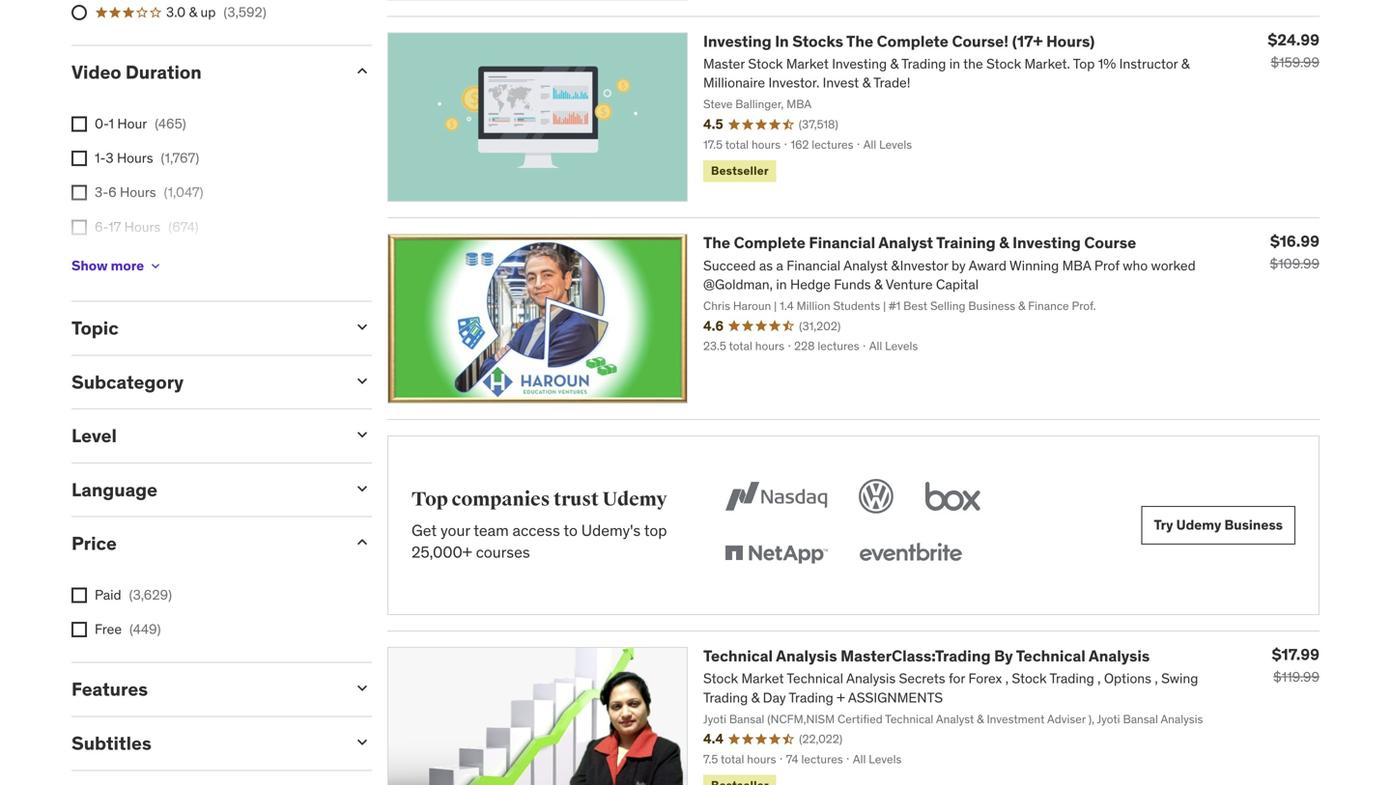 Task type: locate. For each thing, give the bounding box(es) containing it.
language button
[[71, 478, 337, 501]]

17+
[[95, 253, 116, 270]]

0-
[[95, 115, 109, 132]]

1 horizontal spatial investing
[[1013, 233, 1081, 253]]

hours for 1-3 hours
[[117, 149, 153, 167]]

investing
[[703, 31, 772, 51], [1013, 233, 1081, 253]]

stocks
[[792, 31, 843, 51]]

1 horizontal spatial analysis
[[1089, 646, 1150, 666]]

small image
[[353, 317, 372, 337], [353, 371, 372, 391], [353, 425, 372, 445], [353, 533, 372, 552], [353, 733, 372, 752]]

0 horizontal spatial &
[[189, 3, 197, 21]]

duration
[[125, 61, 202, 84]]

xsmall image for (1,767)
[[71, 151, 87, 166]]

1 horizontal spatial technical
[[1016, 646, 1086, 666]]

try
[[1154, 516, 1173, 534]]

1 horizontal spatial complete
[[877, 31, 949, 51]]

& left up
[[189, 3, 197, 21]]

xsmall image left 1-
[[71, 151, 87, 166]]

companies
[[452, 488, 550, 512]]

udemy
[[602, 488, 667, 512], [1176, 516, 1222, 534]]

box image
[[921, 475, 985, 518]]

free
[[95, 621, 122, 638]]

xsmall image for 0-
[[71, 116, 87, 132]]

hours right 3
[[117, 149, 153, 167]]

eventbrite image
[[855, 533, 966, 576]]

small image
[[353, 62, 372, 81], [353, 479, 372, 498], [353, 679, 372, 698]]

3 small image from the top
[[353, 679, 372, 698]]

hours
[[117, 149, 153, 167], [120, 184, 156, 201], [124, 218, 161, 236], [119, 253, 155, 270]]

1 vertical spatial &
[[999, 233, 1009, 253]]

financial
[[809, 233, 875, 253]]

0 vertical spatial xsmall image
[[71, 116, 87, 132]]

small image for level
[[353, 425, 372, 445]]

xsmall image left free
[[71, 622, 87, 638]]

subcategory button
[[71, 370, 337, 394]]

1 vertical spatial xsmall image
[[71, 622, 87, 638]]

1 vertical spatial small image
[[353, 479, 372, 498]]

course
[[1084, 233, 1136, 253]]

0 horizontal spatial the
[[703, 233, 730, 253]]

1 technical from the left
[[703, 646, 773, 666]]

technical analysis masterclass:trading by technical analysis
[[703, 646, 1150, 666]]

hours right 6
[[120, 184, 156, 201]]

xsmall image
[[71, 151, 87, 166], [71, 185, 87, 201], [71, 220, 87, 235], [148, 258, 163, 274], [71, 588, 87, 603]]

2 vertical spatial small image
[[353, 679, 372, 698]]

0 vertical spatial small image
[[353, 62, 372, 81]]

video duration
[[71, 61, 202, 84]]

the complete financial analyst training & investing course link
[[703, 233, 1136, 253]]

0 vertical spatial udemy
[[602, 488, 667, 512]]

$24.99
[[1268, 30, 1320, 50]]

1 small image from the top
[[353, 62, 372, 81]]

4 small image from the top
[[353, 533, 372, 552]]

in
[[775, 31, 789, 51]]

features button
[[71, 678, 337, 701]]

1 horizontal spatial the
[[846, 31, 874, 51]]

the
[[846, 31, 874, 51], [703, 233, 730, 253]]

1 xsmall image from the top
[[71, 116, 87, 132]]

small image for subcategory
[[353, 371, 372, 391]]

0 horizontal spatial analysis
[[776, 646, 837, 666]]

video duration button
[[71, 61, 337, 84]]

3-6 hours (1,047)
[[95, 184, 203, 201]]

investing in stocks the complete course! (17+ hours) link
[[703, 31, 1095, 51]]

free (449)
[[95, 621, 161, 638]]

1 horizontal spatial udemy
[[1176, 516, 1222, 534]]

complete left course!
[[877, 31, 949, 51]]

xsmall image left 0-
[[71, 116, 87, 132]]

udemy right try
[[1176, 516, 1222, 534]]

analyst
[[879, 233, 933, 253]]

course!
[[952, 31, 1009, 51]]

2 small image from the top
[[353, 479, 372, 498]]

try udemy business link
[[1142, 506, 1296, 545]]

more
[[111, 257, 144, 274]]

0 vertical spatial complete
[[877, 31, 949, 51]]

5 small image from the top
[[353, 733, 372, 752]]

technical
[[703, 646, 773, 666], [1016, 646, 1086, 666]]

hours right 17
[[124, 218, 161, 236]]

0 vertical spatial &
[[189, 3, 197, 21]]

investing left in
[[703, 31, 772, 51]]

small image for features
[[353, 679, 372, 698]]

0 horizontal spatial complete
[[734, 233, 806, 253]]

0 horizontal spatial udemy
[[602, 488, 667, 512]]

1-
[[95, 149, 106, 167]]

xsmall image
[[71, 116, 87, 132], [71, 622, 87, 638]]

0 vertical spatial the
[[846, 31, 874, 51]]

small image for price
[[353, 533, 372, 552]]

0 horizontal spatial technical
[[703, 646, 773, 666]]

paid
[[95, 586, 121, 604]]

udemy up the top
[[602, 488, 667, 512]]

complete
[[877, 31, 949, 51], [734, 233, 806, 253]]

6
[[108, 184, 117, 201]]

technical analysis masterclass:trading by technical analysis link
[[703, 646, 1150, 666]]

1 vertical spatial udemy
[[1176, 516, 1222, 534]]

2 small image from the top
[[353, 371, 372, 391]]

udemy's
[[581, 521, 641, 540]]

xsmall image left 3-
[[71, 185, 87, 201]]

$17.99
[[1272, 645, 1320, 665]]

hours right 17+
[[119, 253, 155, 270]]

&
[[189, 3, 197, 21], [999, 233, 1009, 253]]

complete left financial
[[734, 233, 806, 253]]

$16.99
[[1270, 232, 1320, 251]]

show
[[71, 257, 108, 274]]

small image for language
[[353, 479, 372, 498]]

xsmall image left 6-
[[71, 220, 87, 235]]

small image for video duration
[[353, 62, 372, 81]]

to
[[564, 521, 578, 540]]

xsmall image for free
[[71, 622, 87, 638]]

xsmall image inside show more button
[[148, 258, 163, 274]]

3 small image from the top
[[353, 425, 372, 445]]

xsmall image for (674)
[[71, 220, 87, 235]]

analysis
[[776, 646, 837, 666], [1089, 646, 1150, 666]]

show more
[[71, 257, 144, 274]]

netapp image
[[721, 533, 832, 576]]

xsmall image right more
[[148, 258, 163, 274]]

6-
[[95, 218, 108, 236]]

1 small image from the top
[[353, 317, 372, 337]]

2 xsmall image from the top
[[71, 622, 87, 638]]

& right training
[[999, 233, 1009, 253]]

investing left course
[[1013, 233, 1081, 253]]

0 horizontal spatial investing
[[703, 31, 772, 51]]



Task type: vqa. For each thing, say whether or not it's contained in the screenshot.
the left Technical
yes



Task type: describe. For each thing, give the bounding box(es) containing it.
25,000+
[[412, 542, 472, 562]]

1
[[109, 115, 114, 132]]

(449)
[[129, 621, 161, 638]]

17
[[108, 218, 121, 236]]

$159.99
[[1271, 53, 1320, 71]]

volkswagen image
[[855, 475, 897, 518]]

1-3 hours (1,767)
[[95, 149, 199, 167]]

try udemy business
[[1154, 516, 1283, 534]]

the complete financial analyst training & investing course
[[703, 233, 1136, 253]]

1 analysis from the left
[[776, 646, 837, 666]]

topic button
[[71, 316, 337, 340]]

subtitles
[[71, 732, 152, 755]]

0 vertical spatial investing
[[703, 31, 772, 51]]

3.0 & up (3,592)
[[166, 3, 266, 21]]

trust
[[554, 488, 599, 512]]

3-
[[95, 184, 108, 201]]

up
[[201, 3, 216, 21]]

6-17 hours (674)
[[95, 218, 199, 236]]

show more button
[[71, 247, 163, 285]]

(17+
[[1012, 31, 1043, 51]]

masterclass:trading
[[841, 646, 991, 666]]

top companies trust udemy get your team access to udemy's top 25,000+ courses
[[412, 488, 667, 562]]

(465)
[[155, 115, 186, 132]]

hours)
[[1046, 31, 1095, 51]]

1 horizontal spatial &
[[999, 233, 1009, 253]]

small image for topic
[[353, 317, 372, 337]]

video
[[71, 61, 121, 84]]

courses
[[476, 542, 530, 562]]

small image for subtitles
[[353, 733, 372, 752]]

udemy inside the top companies trust udemy get your team access to udemy's top 25,000+ courses
[[602, 488, 667, 512]]

top
[[644, 521, 667, 540]]

(1,047)
[[164, 184, 203, 201]]

3
[[106, 149, 114, 167]]

(3,629)
[[129, 586, 172, 604]]

top
[[412, 488, 448, 512]]

17+ hours
[[95, 253, 155, 270]]

your
[[441, 521, 470, 540]]

get
[[412, 521, 437, 540]]

$17.99 $119.99
[[1272, 645, 1320, 686]]

subcategory
[[71, 370, 184, 394]]

topic
[[71, 316, 119, 340]]

3.0
[[166, 3, 186, 21]]

$16.99 $109.99
[[1270, 232, 1320, 273]]

1 vertical spatial the
[[703, 233, 730, 253]]

features
[[71, 678, 148, 701]]

xsmall image for (1,047)
[[71, 185, 87, 201]]

team
[[474, 521, 509, 540]]

nasdaq image
[[721, 475, 832, 518]]

1 vertical spatial complete
[[734, 233, 806, 253]]

price
[[71, 532, 117, 555]]

0-1 hour (465)
[[95, 115, 186, 132]]

(674)
[[168, 218, 199, 236]]

training
[[936, 233, 996, 253]]

level
[[71, 424, 117, 447]]

subtitles button
[[71, 732, 337, 755]]

hours for 6-17 hours
[[124, 218, 161, 236]]

access
[[513, 521, 560, 540]]

investing in stocks the complete course! (17+ hours)
[[703, 31, 1095, 51]]

price button
[[71, 532, 337, 555]]

$24.99 $159.99
[[1268, 30, 1320, 71]]

paid (3,629)
[[95, 586, 172, 604]]

$109.99
[[1270, 255, 1320, 273]]

1 vertical spatial investing
[[1013, 233, 1081, 253]]

business
[[1225, 516, 1283, 534]]

2 analysis from the left
[[1089, 646, 1150, 666]]

hour
[[117, 115, 147, 132]]

language
[[71, 478, 157, 501]]

hours for 3-6 hours
[[120, 184, 156, 201]]

(3,592)
[[224, 3, 266, 21]]

by
[[994, 646, 1013, 666]]

(1,767)
[[161, 149, 199, 167]]

level button
[[71, 424, 337, 447]]

2 technical from the left
[[1016, 646, 1086, 666]]

xsmall image left paid
[[71, 588, 87, 603]]

$119.99
[[1273, 669, 1320, 686]]



